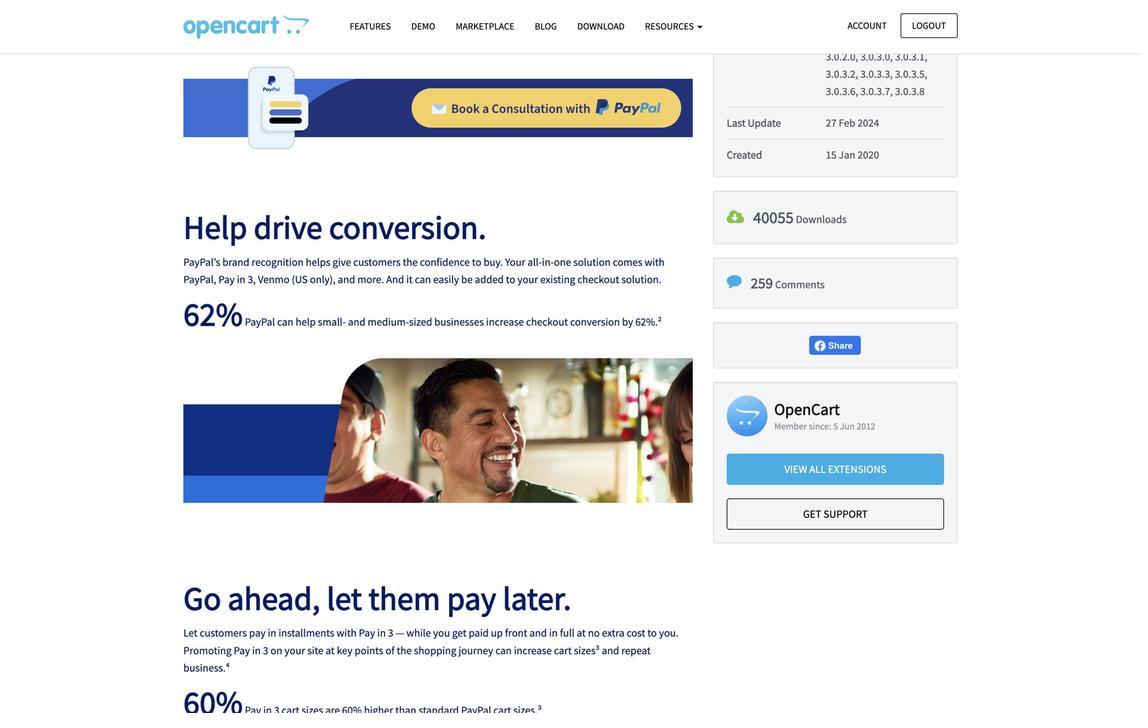 Task type: locate. For each thing, give the bounding box(es) containing it.
give
[[333, 255, 351, 269]]

the up it
[[403, 255, 418, 269]]

to inside let customers pay in installments with pay in 3 — while you get paid up front and in full at no extra cost to you. promoting pay in 3 on your site at key points of the shopping journey can increase cart sizes³ and repeat business.⁴
[[648, 627, 657, 640]]

5
[[834, 420, 838, 432]]

0 vertical spatial increase
[[486, 315, 524, 329]]

you
[[433, 627, 450, 640]]

promoting
[[183, 644, 232, 658]]

one
[[554, 255, 571, 269]]

opencart member since: 5 jun 2012
[[775, 399, 876, 432]]

let
[[183, 627, 198, 640]]

62% paypal can help small- and medium-sized businesses increase checkout conversion by 62%.²
[[183, 294, 662, 335]]

to right cost
[[648, 627, 657, 640]]

in
[[237, 273, 246, 286], [268, 627, 276, 640], [377, 627, 386, 640], [549, 627, 558, 640], [252, 644, 261, 658]]

logout
[[912, 19, 947, 32]]

comment image
[[727, 274, 742, 289]]

key
[[337, 644, 353, 658]]

view
[[785, 463, 808, 476]]

conversion.
[[329, 207, 487, 248]]

1 horizontal spatial with
[[645, 255, 665, 269]]

with up key
[[337, 627, 357, 640]]

features link
[[340, 14, 401, 38]]

get
[[452, 627, 467, 640]]

0 horizontal spatial with
[[337, 627, 357, 640]]

customers inside paypal's brand recognition helps give customers the confidence to buy. your all-in-one solution comes with paypal, pay in 3, venmo (us only), and more. and it can easily be added to your existing checkout solution.
[[353, 255, 401, 269]]

journey
[[459, 644, 494, 658]]

can left help
[[277, 315, 294, 329]]

member
[[775, 420, 807, 432]]

to
[[472, 255, 482, 269], [506, 273, 516, 286], [648, 627, 657, 640]]

drive
[[254, 207, 323, 248]]

pay down ahead,
[[249, 627, 266, 640]]

checkout down solution
[[578, 273, 620, 286]]

medium-
[[368, 315, 409, 329]]

3
[[388, 627, 394, 640], [263, 644, 268, 658]]

paypal checkout integration image
[[197, 0, 680, 39]]

get support link
[[727, 499, 945, 530]]

can right it
[[415, 273, 431, 286]]

solution.
[[622, 273, 662, 286]]

0 horizontal spatial can
[[277, 315, 294, 329]]

in left the 3,
[[237, 273, 246, 286]]

0 horizontal spatial 3
[[263, 644, 268, 658]]

and right small-
[[348, 315, 366, 329]]

go
[[183, 578, 221, 619]]

view all extensions
[[785, 463, 887, 476]]

at left key
[[326, 644, 335, 658]]

marketplace link
[[446, 14, 525, 38]]

checkout inside 62% paypal can help small- and medium-sized businesses increase checkout conversion by 62%.²
[[526, 315, 568, 329]]

(us
[[292, 273, 308, 286]]

1 vertical spatial customers
[[200, 627, 247, 640]]

0 horizontal spatial customers
[[200, 627, 247, 640]]

your down all-
[[518, 273, 538, 286]]

0 vertical spatial your
[[518, 273, 538, 286]]

in inside paypal's brand recognition helps give customers the confidence to buy. your all-in-one solution comes with paypal, pay in 3, venmo (us only), and more. and it can easily be added to your existing checkout solution.
[[237, 273, 246, 286]]

pay right promoting
[[234, 644, 250, 658]]

help
[[183, 207, 247, 248]]

your right on
[[285, 644, 305, 658]]

features
[[350, 20, 391, 32]]

jan
[[839, 148, 856, 162]]

0 vertical spatial the
[[403, 255, 418, 269]]

0 vertical spatial can
[[415, 273, 431, 286]]

confidence
[[420, 255, 470, 269]]

1 vertical spatial pay
[[359, 627, 375, 640]]

0 vertical spatial customers
[[353, 255, 401, 269]]

shopping
[[414, 644, 457, 658]]

1 vertical spatial your
[[285, 644, 305, 658]]

let
[[327, 578, 362, 619]]

and down give at the top left of page
[[338, 273, 355, 286]]

0 horizontal spatial your
[[285, 644, 305, 658]]

customers up promoting
[[200, 627, 247, 640]]

at
[[577, 627, 586, 640], [326, 644, 335, 658]]

and
[[338, 273, 355, 286], [348, 315, 366, 329], [530, 627, 547, 640], [602, 644, 620, 658]]

checkout down existing
[[526, 315, 568, 329]]

your
[[505, 255, 526, 269]]

2 horizontal spatial to
[[648, 627, 657, 640]]

at left no
[[577, 627, 586, 640]]

0 vertical spatial at
[[577, 627, 586, 640]]

1 vertical spatial pay
[[249, 627, 266, 640]]

pay up points
[[359, 627, 375, 640]]

existing
[[541, 273, 576, 286]]

1 vertical spatial with
[[337, 627, 357, 640]]

customers up more.
[[353, 255, 401, 269]]

up
[[491, 627, 503, 640]]

1 vertical spatial checkout
[[526, 315, 568, 329]]

pay up paid
[[447, 578, 496, 619]]

your inside let customers pay in installments with pay in 3 — while you get paid up front and in full at no extra cost to you. promoting pay in 3 on your site at key points of the shopping journey can increase cart sizes³ and repeat business.⁴
[[285, 644, 305, 658]]

opencart image
[[727, 396, 768, 437]]

0 vertical spatial pay
[[447, 578, 496, 619]]

to down your
[[506, 273, 516, 286]]

buy.
[[484, 255, 503, 269]]

62%
[[183, 294, 243, 335]]

1 vertical spatial at
[[326, 644, 335, 658]]

increase inside let customers pay in installments with pay in 3 — while you get paid up front and in full at no extra cost to you. promoting pay in 3 on your site at key points of the shopping journey can increase cart sizes³ and repeat business.⁴
[[514, 644, 552, 658]]

1 horizontal spatial checkout
[[578, 273, 620, 286]]

15
[[826, 148, 837, 162]]

0 vertical spatial to
[[472, 255, 482, 269]]

1 vertical spatial increase
[[514, 644, 552, 658]]

1 horizontal spatial 3
[[388, 627, 394, 640]]

0 vertical spatial checkout
[[578, 273, 620, 286]]

later.
[[503, 578, 572, 619]]

1 horizontal spatial can
[[415, 273, 431, 286]]

15 jan 2020
[[826, 148, 880, 162]]

1 horizontal spatial customers
[[353, 255, 401, 269]]

it
[[406, 273, 413, 286]]

2 horizontal spatial can
[[496, 644, 512, 658]]

pay inside paypal's brand recognition helps give customers the confidence to buy. your all-in-one solution comes with paypal, pay in 3, venmo (us only), and more. and it can easily be added to your existing checkout solution.
[[219, 273, 235, 286]]

to left buy.
[[472, 255, 482, 269]]

logout link
[[901, 13, 958, 38]]

3 left —
[[388, 627, 394, 640]]

them
[[369, 578, 441, 619]]

the right of
[[397, 644, 412, 658]]

3 left on
[[263, 644, 268, 658]]

get support
[[804, 508, 868, 521]]

can down up
[[496, 644, 512, 658]]

0 horizontal spatial checkout
[[526, 315, 568, 329]]

with up solution.
[[645, 255, 665, 269]]

pay down brand
[[219, 273, 235, 286]]

of
[[386, 644, 395, 658]]

2 vertical spatial can
[[496, 644, 512, 658]]

1 vertical spatial 3
[[263, 644, 268, 658]]

1 vertical spatial to
[[506, 273, 516, 286]]

paypal
[[245, 315, 275, 329]]

increase down added
[[486, 315, 524, 329]]

demo link
[[401, 14, 446, 38]]

be
[[461, 273, 473, 286]]

with inside let customers pay in installments with pay in 3 — while you get paid up front and in full at no extra cost to you. promoting pay in 3 on your site at key points of the shopping journey can increase cart sizes³ and repeat business.⁴
[[337, 627, 357, 640]]

2020
[[858, 148, 880, 162]]

1 vertical spatial the
[[397, 644, 412, 658]]

the
[[403, 255, 418, 269], [397, 644, 412, 658]]

40055 downloads
[[754, 207, 847, 228]]

0 vertical spatial pay
[[219, 273, 235, 286]]

solution
[[574, 255, 611, 269]]

1 horizontal spatial your
[[518, 273, 538, 286]]

get
[[804, 508, 822, 521]]

and down extra
[[602, 644, 620, 658]]

business.⁴
[[183, 661, 230, 675]]

can
[[415, 273, 431, 286], [277, 315, 294, 329], [496, 644, 512, 658]]

27 feb 2024
[[826, 116, 880, 130]]

1 vertical spatial can
[[277, 315, 294, 329]]

40055
[[754, 207, 794, 228]]

feb
[[839, 116, 856, 130]]

27
[[826, 116, 837, 130]]

0 vertical spatial with
[[645, 255, 665, 269]]

with
[[645, 255, 665, 269], [337, 627, 357, 640]]

2 vertical spatial to
[[648, 627, 657, 640]]

marketplace
[[456, 20, 515, 32]]

increase down 'front'
[[514, 644, 552, 658]]

download
[[578, 20, 625, 32]]

can inside let customers pay in installments with pay in 3 — while you get paid up front and in full at no extra cost to you. promoting pay in 3 on your site at key points of the shopping journey can increase cart sizes³ and repeat business.⁴
[[496, 644, 512, 658]]

in left —
[[377, 627, 386, 640]]

0 horizontal spatial pay
[[249, 627, 266, 640]]



Task type: vqa. For each thing, say whether or not it's contained in the screenshot.
left eCommerce
no



Task type: describe. For each thing, give the bounding box(es) containing it.
brand
[[223, 255, 250, 269]]

conversion
[[570, 315, 620, 329]]

pay inside let customers pay in installments with pay in 3 — while you get paid up front and in full at no extra cost to you. promoting pay in 3 on your site at key points of the shopping journey can increase cart sizes³ and repeat business.⁴
[[249, 627, 266, 640]]

account
[[848, 19, 887, 32]]

more.
[[358, 273, 384, 286]]

site
[[307, 644, 324, 658]]

in up on
[[268, 627, 276, 640]]

0 horizontal spatial at
[[326, 644, 335, 658]]

by
[[622, 315, 634, 329]]

small-
[[318, 315, 346, 329]]

comments
[[775, 278, 825, 291]]

2012
[[857, 420, 876, 432]]

in left on
[[252, 644, 261, 658]]

increase inside 62% paypal can help small- and medium-sized businesses increase checkout conversion by 62%.²
[[486, 315, 524, 329]]

added
[[475, 273, 504, 286]]

paid
[[469, 627, 489, 640]]

and inside paypal's brand recognition helps give customers the confidence to buy. your all-in-one solution comes with paypal, pay in 3, venmo (us only), and more. and it can easily be added to your existing checkout solution.
[[338, 273, 355, 286]]

1 horizontal spatial at
[[577, 627, 586, 640]]

1 horizontal spatial pay
[[447, 578, 496, 619]]

update
[[748, 116, 781, 130]]

download link
[[567, 14, 635, 38]]

venmo
[[258, 273, 290, 286]]

businesses
[[435, 315, 484, 329]]

and inside 62% paypal can help small- and medium-sized businesses increase checkout conversion by 62%.²
[[348, 315, 366, 329]]

on
[[271, 644, 282, 658]]

customers inside let customers pay in installments with pay in 3 — while you get paid up front and in full at no extra cost to you. promoting pay in 3 on your site at key points of the shopping journey can increase cart sizes³ and repeat business.⁴
[[200, 627, 247, 640]]

can inside 62% paypal can help small- and medium-sized businesses increase checkout conversion by 62%.²
[[277, 315, 294, 329]]

in-
[[542, 255, 554, 269]]

resources
[[645, 20, 696, 32]]

extra
[[602, 627, 625, 640]]

and
[[386, 273, 404, 286]]

2 vertical spatial pay
[[234, 644, 250, 658]]

while
[[407, 627, 431, 640]]

in left full
[[549, 627, 558, 640]]

jun
[[840, 420, 855, 432]]

only),
[[310, 273, 336, 286]]

1 horizontal spatial to
[[506, 273, 516, 286]]

comes
[[613, 255, 643, 269]]

last update
[[727, 116, 781, 130]]

let customers pay in installments with pay in 3 — while you get paid up front and in full at no extra cost to you. promoting pay in 3 on your site at key points of the shopping journey can increase cart sizes³ and repeat business.⁴
[[183, 627, 679, 675]]

blog link
[[525, 14, 567, 38]]

and right 'front'
[[530, 627, 547, 640]]

installments
[[279, 627, 335, 640]]

helps
[[306, 255, 331, 269]]

opencart
[[775, 399, 840, 420]]

you.
[[659, 627, 679, 640]]

repeat
[[622, 644, 651, 658]]

downloads
[[796, 213, 847, 226]]

3,
[[248, 273, 256, 286]]

the inside paypal's brand recognition helps give customers the confidence to buy. your all-in-one solution comes with paypal, pay in 3, venmo (us only), and more. and it can easily be added to your existing checkout solution.
[[403, 255, 418, 269]]

0 horizontal spatial to
[[472, 255, 482, 269]]

259
[[751, 274, 773, 292]]

cloud download image
[[727, 209, 745, 226]]

sizes³
[[574, 644, 600, 658]]

sized
[[409, 315, 432, 329]]

account link
[[837, 13, 899, 38]]

view all extensions link
[[727, 454, 945, 485]]

help drive conversion.
[[183, 207, 487, 248]]

all
[[810, 463, 826, 476]]

checkout inside paypal's brand recognition helps give customers the confidence to buy. your all-in-one solution comes with paypal, pay in 3, venmo (us only), and more. and it can easily be added to your existing checkout solution.
[[578, 273, 620, 286]]

your inside paypal's brand recognition helps give customers the confidence to buy. your all-in-one solution comes with paypal, pay in 3, venmo (us only), and more. and it can easily be added to your existing checkout solution.
[[518, 273, 538, 286]]

with inside paypal's brand recognition helps give customers the confidence to buy. your all-in-one solution comes with paypal, pay in 3, venmo (us only), and more. and it can easily be added to your existing checkout solution.
[[645, 255, 665, 269]]

front
[[505, 627, 528, 640]]

paypal's brand recognition helps give customers the confidence to buy. your all-in-one solution comes with paypal, pay in 3, venmo (us only), and more. and it can easily be added to your existing checkout solution.
[[183, 255, 665, 286]]

paypal's
[[183, 255, 220, 269]]

the inside let customers pay in installments with pay in 3 — while you get paid up front and in full at no extra cost to you. promoting pay in 3 on your site at key points of the shopping journey can increase cart sizes³ and repeat business.⁴
[[397, 644, 412, 658]]

all-
[[528, 255, 542, 269]]

—
[[396, 627, 404, 640]]

last
[[727, 116, 746, 130]]

since:
[[809, 420, 832, 432]]

cart
[[554, 644, 572, 658]]

help
[[296, 315, 316, 329]]

0 vertical spatial 3
[[388, 627, 394, 640]]

full
[[560, 627, 575, 640]]

2024
[[858, 116, 880, 130]]

created
[[727, 148, 763, 162]]

259 comments
[[751, 274, 825, 292]]

62%.²
[[636, 315, 662, 329]]

recognition
[[252, 255, 304, 269]]

resources link
[[635, 14, 713, 38]]

easily
[[433, 273, 459, 286]]

extensions
[[828, 463, 887, 476]]

opencart - paypal checkout integration image
[[183, 14, 309, 39]]

blog
[[535, 20, 557, 32]]

points
[[355, 644, 384, 658]]

can inside paypal's brand recognition helps give customers the confidence to buy. your all-in-one solution comes with paypal, pay in 3, venmo (us only), and more. and it can easily be added to your existing checkout solution.
[[415, 273, 431, 286]]

cost
[[627, 627, 646, 640]]

no
[[588, 627, 600, 640]]



